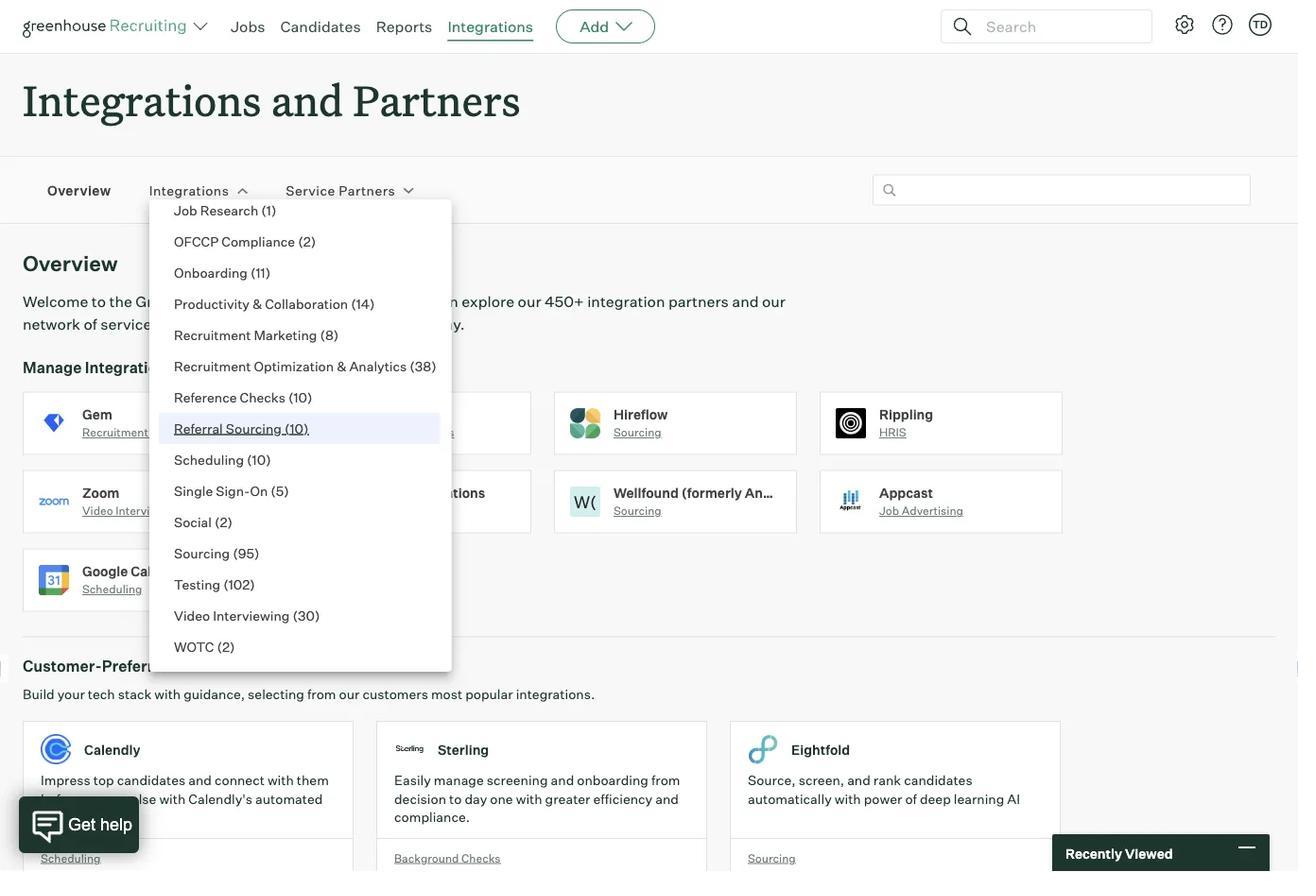 Task type: vqa. For each thing, say whether or not it's contained in the screenshot.
question within the Describe What You'Re Looking For In Your Next Role. Why Are You On The Market? Interviewer Did Not Answer This Question
no



Task type: locate. For each thing, give the bounding box(es) containing it.
learning
[[954, 791, 1005, 808]]

0 vertical spatial marketing
[[254, 327, 317, 343]]

( up 102 at the bottom of the page
[[233, 545, 238, 562]]

10 up on
[[252, 452, 266, 468]]

sterling
[[438, 742, 489, 758]]

page
[[319, 292, 354, 311]]

customers
[[363, 687, 428, 703]]

marketing up optimization
[[254, 327, 317, 343]]

video inside zoom video interviewing
[[82, 504, 113, 518]]

checks up referral sourcing ( 10 )
[[240, 389, 285, 406]]

menu
[[149, 0, 440, 672]]

appcast
[[879, 485, 933, 501]]

sourcing inside hireflow sourcing
[[614, 426, 662, 440]]

scheduling
[[174, 452, 244, 468], [82, 583, 142, 597], [41, 852, 101, 866]]

recruitment for recruitment marketing ( 8 )
[[174, 327, 251, 343]]

0 vertical spatial of
[[84, 315, 97, 334]]

1 horizontal spatial checks
[[415, 426, 454, 440]]

0 vertical spatial scheduling
[[174, 452, 244, 468]]

2
[[303, 233, 311, 250], [220, 514, 227, 531], [222, 639, 230, 655]]

productivity
[[174, 296, 250, 312]]

partners
[[353, 72, 521, 128], [339, 182, 395, 199], [175, 657, 239, 676]]

sourcing down hireflow
[[614, 426, 662, 440]]

wotc
[[174, 639, 214, 655]]

1 vertical spatial 10
[[290, 420, 304, 437]]

interviewing down single on the bottom left
[[116, 504, 181, 518]]

1 candidates from the left
[[117, 773, 186, 789]]

day
[[465, 791, 487, 808]]

1 horizontal spatial of
[[905, 791, 917, 808]]

Search text field
[[982, 13, 1135, 40]]

partners down reports link
[[353, 72, 521, 128]]

jobs
[[231, 17, 265, 36]]

single
[[174, 483, 213, 499]]

1 horizontal spatial &
[[337, 358, 346, 374]]

scheduling inside the google calendar scheduling
[[82, 583, 142, 597]]

0 horizontal spatial integrations link
[[149, 181, 229, 199]]

candidates up deep
[[904, 773, 973, 789]]

reference
[[174, 389, 237, 406]]

from up efficiency
[[651, 773, 680, 789]]

you
[[404, 292, 430, 311]]

2 for wotc ( 2 )
[[222, 639, 230, 655]]

0 vertical spatial 2
[[303, 233, 311, 250]]

2 vertical spatial recruitment
[[82, 426, 148, 440]]

10 for reference checks ( 10 )
[[294, 389, 307, 406]]

integrations up job research ( 1 )
[[149, 182, 229, 199]]

( right testing
[[223, 576, 229, 593]]

integrations right reports link
[[448, 17, 533, 36]]

0 vertical spatial integrations link
[[448, 17, 533, 36]]

zoom video interviewing
[[82, 485, 181, 518]]

source, screen, and rank candidates automatically with power of deep learning ai
[[748, 773, 1020, 808]]

power
[[864, 791, 902, 808]]

connect
[[215, 773, 265, 789]]

partners for integrations and partners
[[353, 72, 521, 128]]

1 vertical spatial job
[[879, 504, 900, 518]]

10 down reference checks ( 10 )
[[290, 420, 304, 437]]

easily
[[394, 773, 431, 789]]

2 right "wotc"
[[222, 639, 230, 655]]

None text field
[[873, 175, 1251, 206]]

add button
[[556, 9, 656, 44]]

0 vertical spatial recruitment
[[174, 327, 251, 343]]

38
[[415, 358, 431, 374]]

1 horizontal spatial interviewing
[[213, 608, 290, 624]]

0 horizontal spatial marketing
[[151, 426, 205, 440]]

ai
[[1007, 791, 1020, 808]]

w(
[[574, 492, 597, 512]]

recruitment inside gem recruitment marketing
[[82, 426, 148, 440]]

& up new
[[252, 296, 262, 312]]

greenhouse
[[136, 292, 222, 311]]

2 vertical spatial 2
[[222, 639, 230, 655]]

2 vertical spatial scheduling
[[41, 852, 101, 866]]

1 vertical spatial interviewing
[[213, 608, 290, 624]]

td button
[[1245, 9, 1276, 40]]

talent)
[[810, 485, 856, 501]]

1 vertical spatial of
[[905, 791, 917, 808]]

0 horizontal spatial checks
[[240, 389, 285, 406]]

background down checkr
[[348, 426, 413, 440]]

away.
[[425, 315, 465, 334]]

0 vertical spatial job
[[174, 202, 197, 218]]

interviewing inside zoom video interviewing
[[116, 504, 181, 518]]

testing
[[174, 576, 221, 593]]

automatically
[[748, 791, 832, 808]]

menu containing job research
[[149, 0, 440, 672]]

)
[[271, 202, 277, 218], [311, 233, 316, 250], [265, 264, 271, 281], [370, 296, 375, 312], [334, 327, 339, 343], [431, 358, 437, 374], [307, 389, 313, 406], [304, 420, 309, 437], [266, 452, 271, 468], [284, 483, 289, 499], [227, 514, 233, 531], [254, 545, 260, 562], [250, 576, 255, 593], [315, 608, 320, 624], [230, 639, 235, 655]]

0 horizontal spatial video
[[82, 504, 113, 518]]

selecting
[[248, 687, 304, 703]]

partners for customer-preferred partners
[[175, 657, 239, 676]]

candidates up else
[[117, 773, 186, 789]]

greater
[[545, 791, 591, 808]]

advertising
[[902, 504, 964, 518]]

0 vertical spatial checks
[[240, 389, 285, 406]]

10 down recruitment optimization & analytics ( 38 )
[[294, 389, 307, 406]]

from right selecting
[[307, 687, 336, 703]]

integration
[[587, 292, 665, 311]]

(
[[261, 202, 266, 218], [298, 233, 303, 250], [251, 264, 256, 281], [351, 296, 356, 312], [320, 327, 325, 343], [410, 358, 415, 374], [288, 389, 294, 406], [285, 420, 290, 437], [247, 452, 252, 468], [271, 483, 276, 499], [215, 514, 220, 531], [233, 545, 238, 562], [223, 576, 229, 593], [293, 608, 298, 624], [217, 639, 222, 655]]

hireflow sourcing
[[614, 406, 668, 440]]

0 vertical spatial interviewing
[[116, 504, 181, 518]]

1 vertical spatial video
[[174, 608, 210, 624]]

with right else
[[159, 791, 186, 808]]

recruitment down productivity
[[174, 327, 251, 343]]

partners.
[[155, 315, 220, 334]]

0 horizontal spatial to
[[92, 292, 106, 311]]

partners right integration
[[669, 292, 729, 311]]

of left service
[[84, 315, 97, 334]]

( up compliance
[[261, 202, 266, 218]]

background
[[348, 426, 413, 440], [394, 852, 459, 866]]

0 vertical spatial partners
[[353, 72, 521, 128]]

scheduling down referral
[[174, 452, 244, 468]]

recruitment down gem
[[82, 426, 148, 440]]

1 horizontal spatial to
[[449, 791, 462, 808]]

0 vertical spatial video
[[82, 504, 113, 518]]

easily manage screening and onboarding from decision to day one with greater efficiency and compliance.
[[394, 773, 680, 826]]

deep
[[920, 791, 951, 808]]

partners right service
[[339, 182, 395, 199]]

with
[[154, 687, 181, 703], [268, 773, 294, 789], [159, 791, 186, 808], [516, 791, 542, 808], [835, 791, 861, 808]]

0 vertical spatial to
[[92, 292, 106, 311]]

scheduling down the scheduling.
[[41, 852, 101, 866]]

recruitment for recruitment optimization & analytics ( 38 )
[[174, 358, 251, 374]]

ofccp compliance ( 2 )
[[174, 233, 316, 250]]

( right social
[[215, 514, 220, 531]]

to left the
[[92, 292, 106, 311]]

manage
[[23, 358, 82, 377]]

1 vertical spatial recruitment
[[174, 358, 251, 374]]

with inside source, screen, and rank candidates automatically with power of deep learning ai
[[835, 791, 861, 808]]

checks down 'day'
[[462, 852, 501, 866]]

partners down wotc ( 2 )
[[175, 657, 239, 676]]

integrations
[[448, 17, 533, 36], [23, 72, 261, 128], [149, 182, 229, 199], [85, 358, 175, 377]]

calendar
[[131, 563, 189, 580]]

1 horizontal spatial partners
[[669, 292, 729, 311]]

partnerships
[[225, 292, 315, 311]]

0 horizontal spatial job
[[174, 202, 197, 218]]

on
[[250, 483, 268, 499]]

background down compliance.
[[394, 852, 459, 866]]

with down the screening
[[516, 791, 542, 808]]

with down screen,
[[835, 791, 861, 808]]

candidates
[[280, 17, 361, 36]]

source,
[[748, 773, 796, 789]]

sourcing inside "wellfound (formerly angellist talent) sourcing"
[[614, 504, 662, 518]]

1 vertical spatial marketing
[[151, 426, 205, 440]]

gem
[[82, 406, 112, 423]]

scheduling down google
[[82, 583, 142, 597]]

video up "wotc"
[[174, 608, 210, 624]]

popular
[[465, 687, 513, 703]]

integrations link right reports link
[[448, 17, 533, 36]]

0 horizontal spatial from
[[307, 687, 336, 703]]

sourcing
[[226, 420, 282, 437], [614, 426, 662, 440], [614, 504, 662, 518], [174, 545, 230, 562], [748, 852, 796, 866]]

your
[[57, 687, 85, 703]]

sourcing down wellfound at the bottom of the page
[[614, 504, 662, 518]]

2 for social ( 2 )
[[220, 514, 227, 531]]

( right on
[[271, 483, 276, 499]]

recruitment up the reference on the left of the page
[[174, 358, 251, 374]]

gem recruitment marketing
[[82, 406, 205, 440]]

1 horizontal spatial video
[[174, 608, 210, 624]]

interviewing down 102 at the bottom of the page
[[213, 608, 290, 624]]

1 horizontal spatial job
[[879, 504, 900, 518]]

10 for referral sourcing ( 10 )
[[290, 420, 304, 437]]

0 vertical spatial 10
[[294, 389, 307, 406]]

(formerly
[[682, 485, 742, 501]]

2 right compliance
[[303, 233, 311, 250]]

scheduling inside menu
[[174, 452, 244, 468]]

1 vertical spatial from
[[651, 773, 680, 789]]

integrations down service
[[85, 358, 175, 377]]

( down 'collaboration'
[[320, 327, 325, 343]]

onboarding
[[174, 264, 248, 281]]

onboarding ( 11 )
[[174, 264, 271, 281]]

1 horizontal spatial candidates
[[904, 773, 973, 789]]

&
[[252, 296, 262, 312], [337, 358, 346, 374]]

before
[[41, 791, 80, 808]]

( down compliance
[[251, 264, 256, 281]]

2 vertical spatial 10
[[252, 452, 266, 468]]

1 vertical spatial &
[[337, 358, 346, 374]]

candidates inside impress top candidates and connect with them before anyone else with calendly's automated scheduling.
[[117, 773, 186, 789]]

1 vertical spatial checks
[[415, 426, 454, 440]]

14
[[356, 296, 370, 312]]

0 horizontal spatial candidates
[[117, 773, 186, 789]]

0 horizontal spatial of
[[84, 315, 97, 334]]

integrations link up job research ( 1 )
[[149, 181, 229, 199]]

of inside welcome to the greenhouse partnerships page where you can explore our 450+ integration partners and our network of service partners. new partners are just a click away.
[[84, 315, 97, 334]]

1 vertical spatial partners
[[258, 315, 319, 334]]

job down appcast
[[879, 504, 900, 518]]

8
[[325, 327, 334, 343]]

collaboration
[[265, 296, 348, 312]]

recently viewed
[[1066, 846, 1173, 862]]

1 vertical spatial 2
[[220, 514, 227, 531]]

integrations down greenhouse recruiting image
[[23, 72, 261, 128]]

interviewing
[[116, 504, 181, 518], [213, 608, 290, 624]]

1 vertical spatial scheduling
[[82, 583, 142, 597]]

partners down productivity & collaboration ( 14 )
[[258, 315, 319, 334]]

1 horizontal spatial marketing
[[254, 327, 317, 343]]

( right analytics
[[410, 358, 415, 374]]

job research ( 1 )
[[174, 202, 277, 218]]

2 vertical spatial checks
[[462, 852, 501, 866]]

our
[[518, 292, 541, 311], [762, 292, 786, 311], [339, 687, 360, 703]]

1 vertical spatial to
[[449, 791, 462, 808]]

of left deep
[[905, 791, 917, 808]]

0 horizontal spatial &
[[252, 296, 262, 312]]

screening
[[487, 773, 548, 789]]

0 horizontal spatial partners
[[258, 315, 319, 334]]

impress
[[41, 773, 91, 789]]

0 vertical spatial background
[[348, 426, 413, 440]]

video
[[82, 504, 113, 518], [174, 608, 210, 624]]

2 vertical spatial partners
[[175, 657, 239, 676]]

marketing down the reference on the left of the page
[[151, 426, 205, 440]]

2 horizontal spatial our
[[762, 292, 786, 311]]

sourcing down social ( 2 )
[[174, 545, 230, 562]]

social ( 2 )
[[174, 514, 233, 531]]

and inside welcome to the greenhouse partnerships page where you can explore our 450+ integration partners and our network of service partners. new partners are just a click away.
[[732, 292, 759, 311]]

2 horizontal spatial checks
[[462, 852, 501, 866]]

& left analytics
[[337, 358, 346, 374]]

1 horizontal spatial from
[[651, 773, 680, 789]]

job up 'ofccp'
[[174, 202, 197, 218]]

2 candidates from the left
[[904, 773, 973, 789]]

to down manage
[[449, 791, 462, 808]]

1 vertical spatial integrations link
[[149, 181, 229, 199]]

customer-preferred partners
[[23, 657, 239, 676]]

background checks
[[394, 852, 501, 866]]

video down zoom
[[82, 504, 113, 518]]

1 vertical spatial overview
[[23, 251, 118, 277]]

overview
[[47, 182, 111, 199], [23, 251, 118, 277]]

0 horizontal spatial interviewing
[[116, 504, 181, 518]]

checks up integrations
[[415, 426, 454, 440]]

2 right social
[[220, 514, 227, 531]]

rippling hris
[[879, 406, 934, 440]]



Task type: describe. For each thing, give the bounding box(es) containing it.
analytics
[[349, 358, 407, 374]]

the
[[109, 292, 132, 311]]

them
[[297, 773, 329, 789]]

anyone
[[83, 791, 128, 808]]

( up build your tech stack with guidance, selecting from our customers most popular integrations.
[[293, 608, 298, 624]]

scheduling for scheduling ( 10 )
[[174, 452, 244, 468]]

preferred
[[102, 657, 172, 676]]

reports link
[[376, 17, 433, 36]]

eightfold
[[792, 742, 850, 758]]

efficiency
[[593, 791, 653, 808]]

most
[[431, 687, 463, 703]]

integrations
[[407, 485, 485, 501]]

where
[[357, 292, 401, 311]]

candidates inside source, screen, and rank candidates automatically with power of deep learning ai
[[904, 773, 973, 789]]

checks for reference
[[240, 389, 285, 406]]

one
[[490, 791, 513, 808]]

decision
[[394, 791, 446, 808]]

build
[[23, 687, 55, 703]]

scheduling for scheduling
[[41, 852, 101, 866]]

checkr background checks
[[348, 406, 454, 440]]

and inside impress top candidates and connect with them before anyone else with calendly's automated scheduling.
[[188, 773, 212, 789]]

marketing inside gem recruitment marketing
[[151, 426, 205, 440]]

to inside welcome to the greenhouse partnerships page where you can explore our 450+ integration partners and our network of service partners. new partners are just a click away.
[[92, 292, 106, 311]]

candidates link
[[280, 17, 361, 36]]

new
[[223, 315, 255, 334]]

google
[[82, 563, 128, 580]]

1 horizontal spatial integrations link
[[448, 17, 533, 36]]

add
[[580, 17, 609, 36]]

450+
[[545, 292, 584, 311]]

integrations and partners
[[23, 72, 521, 128]]

manage
[[434, 773, 484, 789]]

explore
[[462, 292, 515, 311]]

screen,
[[799, 773, 845, 789]]

0 vertical spatial partners
[[669, 292, 729, 311]]

checkr
[[348, 406, 394, 423]]

td button
[[1249, 13, 1272, 36]]

( up just
[[351, 296, 356, 312]]

rank
[[874, 773, 901, 789]]

calendly
[[84, 742, 140, 758]]

viewed
[[1125, 846, 1173, 862]]

to inside easily manage screening and onboarding from decision to day one with greater efficiency and compliance.
[[449, 791, 462, 808]]

customer-
[[23, 657, 102, 676]]

( down referral sourcing ( 10 )
[[247, 452, 252, 468]]

network
[[23, 315, 80, 334]]

testing ( 102 )
[[174, 576, 255, 593]]

( right compliance
[[298, 233, 303, 250]]

30
[[298, 608, 315, 624]]

impress top candidates and connect with them before anyone else with calendly's automated scheduling.
[[41, 773, 329, 826]]

0 horizontal spatial our
[[339, 687, 360, 703]]

referral sourcing ( 10 )
[[174, 420, 309, 437]]

( down reference checks ( 10 )
[[285, 420, 290, 437]]

referral
[[174, 420, 223, 437]]

1 horizontal spatial our
[[518, 292, 541, 311]]

calendly's
[[188, 791, 253, 808]]

with right "stack" at the left bottom of the page
[[154, 687, 181, 703]]

angellist
[[745, 485, 807, 501]]

job inside appcast job advertising
[[879, 504, 900, 518]]

configure image
[[1174, 13, 1196, 36]]

video inside menu
[[174, 608, 210, 624]]

integrations.
[[516, 687, 595, 703]]

compliance
[[222, 233, 295, 250]]

0 vertical spatial &
[[252, 296, 262, 312]]

checks inside checkr background checks
[[415, 426, 454, 440]]

click
[[389, 315, 422, 334]]

research
[[200, 202, 258, 218]]

reports
[[376, 17, 433, 36]]

sourcing down automatically
[[748, 852, 796, 866]]

( down optimization
[[288, 389, 294, 406]]

top
[[93, 773, 114, 789]]

integrations for the bottommost integrations link
[[149, 182, 229, 199]]

integrations for integrations and partners
[[23, 72, 261, 128]]

google calendar scheduling
[[82, 563, 189, 597]]

just
[[348, 315, 374, 334]]

hris
[[879, 426, 907, 440]]

and inside source, screen, and rank candidates automatically with power of deep learning ai
[[847, 773, 871, 789]]

of inside source, screen, and rank candidates automatically with power of deep learning ai
[[905, 791, 917, 808]]

greenhouse recruiting image
[[23, 15, 193, 38]]

service partners
[[286, 182, 395, 199]]

hireflow
[[614, 406, 668, 423]]

td
[[1253, 18, 1268, 31]]

stack
[[118, 687, 152, 703]]

background inside checkr background checks
[[348, 426, 413, 440]]

manage integrations
[[23, 358, 175, 377]]

1 vertical spatial partners
[[339, 182, 395, 199]]

wotc ( 2 )
[[174, 639, 235, 655]]

scheduling ( 10 )
[[174, 452, 271, 468]]

integrations for right integrations link
[[448, 17, 533, 36]]

sourcing ( 95 )
[[174, 545, 260, 562]]

0 vertical spatial overview
[[47, 182, 111, 199]]

productivity & collaboration ( 14 )
[[174, 296, 375, 312]]

wellfound (formerly angellist talent) sourcing
[[614, 485, 856, 518]]

( right "wotc"
[[217, 639, 222, 655]]

0 vertical spatial from
[[307, 687, 336, 703]]

reference checks ( 10 )
[[174, 389, 313, 406]]

service partners link
[[286, 181, 395, 199]]

else
[[131, 791, 156, 808]]

5
[[276, 483, 284, 499]]

linkedin
[[348, 485, 404, 501]]

recruitment optimization & analytics ( 38 )
[[174, 358, 437, 374]]

11
[[256, 264, 265, 281]]

with inside easily manage screening and onboarding from decision to day one with greater efficiency and compliance.
[[516, 791, 542, 808]]

1 vertical spatial background
[[394, 852, 459, 866]]

95
[[238, 545, 254, 562]]

sourcing down reference checks ( 10 )
[[226, 420, 282, 437]]

are
[[322, 315, 344, 334]]

single sign-on ( 5 )
[[174, 483, 289, 499]]

with up automated
[[268, 773, 294, 789]]

video interviewing ( 30 )
[[174, 608, 320, 624]]

checks for background
[[462, 852, 501, 866]]

from inside easily manage screening and onboarding from decision to day one with greater efficiency and compliance.
[[651, 773, 680, 789]]



